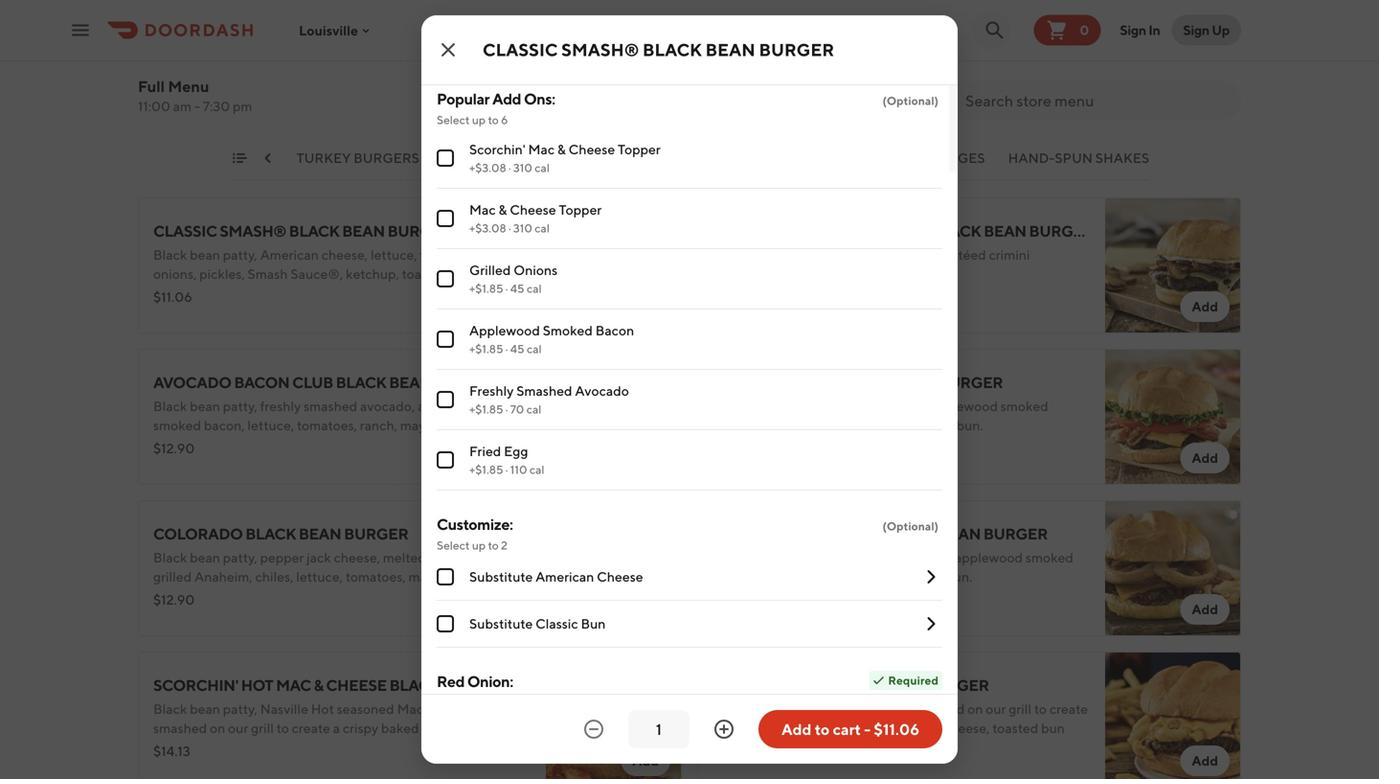 Task type: vqa. For each thing, say whether or not it's contained in the screenshot.
BLACK within BACON SMASH® BLACK BEAN BURGER Black bean patty, American cheese, applewood smoked bacon, lettuce, tomatoes, mayo, toasted bun.
yes



Task type: locate. For each thing, give the bounding box(es) containing it.
1 vertical spatial $11.06
[[874, 720, 920, 738]]

lettuce,
[[371, 247, 418, 263], [248, 417, 294, 433], [757, 417, 803, 433], [296, 569, 343, 584]]

0 vertical spatial our
[[1023, 145, 1043, 161]]

cheese
[[569, 141, 615, 157], [510, 202, 556, 218], [597, 569, 644, 584], [440, 701, 486, 717], [862, 701, 909, 717]]

mushroom
[[783, 222, 879, 240]]

cal inside grilled onions +$1.85 · 45 cal
[[527, 282, 542, 295]]

1 vertical spatial create
[[292, 720, 330, 736]]

1 horizontal spatial grill
[[1009, 701, 1032, 717]]

applewood
[[470, 322, 540, 338]]

1 horizontal spatial layer,
[[848, 720, 880, 736]]

2 vertical spatial our
[[228, 720, 248, 736]]

$11.06 right cart at the bottom right of the page
[[874, 720, 920, 738]]

0 vertical spatial 310
[[514, 161, 533, 174]]

0 vertical spatial up
[[472, 113, 486, 126]]

substitute down 2
[[470, 569, 533, 584]]

· inside grilled onions +$1.85 · 45 cal
[[506, 282, 508, 295]]

beverages
[[903, 150, 986, 166]]

0 vertical spatial +$3.08
[[470, 161, 507, 174]]

3 +$1.85 from the top
[[470, 402, 504, 416]]

our inside calling all vegetarians and black bean burger-lovers! treat yourself to one of smashburger's black bean burger options. crafted to tasty perfection, our black bean burgers are loaded with fresh produce and cradled by a toasted bun – smashed it.
[[1023, 145, 1043, 161]]

add button for mac & cheese black bean burger
[[1181, 745, 1230, 776]]

and down vegetarians
[[254, 164, 277, 180]]

baked
[[381, 720, 419, 736], [761, 720, 799, 736]]

45 down "applewood"
[[510, 342, 525, 355]]

0 horizontal spatial cheese
[[326, 676, 387, 694]]

1 horizontal spatial sign
[[1184, 22, 1210, 38]]

on
[[968, 701, 984, 717], [210, 720, 225, 736]]

· down "applewood"
[[506, 342, 508, 355]]

&
[[558, 141, 566, 157], [499, 202, 507, 218], [314, 676, 323, 694], [751, 676, 760, 694]]

n' inside mac & cheese black bean burger black bean patty, mac n' cheese smashed on our grill to create a crispy baked cheese layer, american cheese, toasted bun
[[849, 701, 860, 717]]

mac left one
[[528, 141, 555, 157]]

1 horizontal spatial classic
[[483, 39, 558, 60]]

45 down the onions at the left of the page
[[510, 282, 525, 295]]

grilled onions +$1.85 · 45 cal
[[470, 262, 558, 295]]

yourself
[[492, 145, 540, 161]]

aged
[[820, 247, 850, 263], [820, 550, 850, 565]]

cal down "applewood"
[[527, 342, 542, 355]]

0 horizontal spatial crispy
[[343, 720, 379, 736]]

smashed inside "avocado bacon club black bean burger black bean patty, freshly smashed avocado, applewood smoked bacon, lettuce, tomatoes, ranch, mayo, toasted multi- grain bun"
[[304, 398, 358, 414]]

cheddar up "sauce,"
[[853, 550, 904, 565]]

double mac & cheese turkey burger image
[[1106, 0, 1242, 61]]

2 crispy from the left
[[723, 720, 758, 736]]

substitute down the spicy
[[470, 616, 533, 631]]

black up cradled at the left
[[299, 145, 332, 161]]

applewood
[[418, 398, 486, 414], [930, 398, 998, 414], [955, 550, 1023, 565]]

1 sign from the left
[[1120, 22, 1147, 38]]

1 horizontal spatial our
[[986, 701, 1007, 717]]

bacon, for bbq
[[713, 569, 754, 584]]

toasted inside classic smash® black bean burger black bean patty, american cheese, lettuce, tomatoes, red onions, pickles, smash sauce®, ketchup, toasted bun. $11.06
[[402, 266, 448, 282]]

smashed inside "scorchin' hot mac & cheese black bean burger black bean patty, nasville hot seasoned mac n' cheese smashed on our grill to create a crispy baked cheese layer, american cheese, toasted bun"
[[153, 720, 207, 736]]

2 burgers from the left
[[529, 150, 593, 166]]

0 horizontal spatial burgers
[[354, 150, 420, 166]]

colorado
[[153, 525, 243, 543]]

0 vertical spatial smoked
[[1001, 398, 1049, 414]]

mac & cheese black bean burger black bean patty, mac n' cheese smashed on our grill to create a crispy baked cheese layer, american cheese, toasted bun
[[713, 676, 1089, 736]]

burgers
[[354, 150, 420, 166], [529, 150, 593, 166]]

smashed down treat
[[440, 164, 496, 180]]

add button
[[621, 19, 671, 50], [1181, 19, 1230, 50], [621, 291, 671, 322], [1181, 291, 1230, 322], [1181, 443, 1230, 473], [621, 594, 671, 625], [1181, 594, 1230, 625], [621, 745, 671, 776], [1181, 745, 1230, 776]]

2 cheese from the left
[[763, 676, 824, 694]]

classic up onions,
[[153, 222, 217, 240]]

with
[[138, 164, 165, 180]]

burger inside the bacon smash® black bean burger black bean patty, american cheese, applewood smoked bacon, lettuce, tomatoes, mayo, toasted bun.
[[939, 373, 1003, 391]]

+$3.08 down scorchin'
[[470, 161, 507, 174]]

rings,
[[794, 569, 826, 584]]

1 baked from the left
[[381, 720, 419, 736]]

(optional) up "sauce,"
[[883, 519, 939, 533]]

3 black from the left
[[1046, 145, 1079, 161]]

black right smashburger's
[[692, 145, 725, 161]]

1 vertical spatial smashed
[[911, 701, 965, 717]]

baked down seasoned
[[381, 720, 419, 736]]

2 cheese from the left
[[802, 720, 845, 736]]

patty, inside classic smash® black bean burger black bean patty, american cheese, lettuce, tomatoes, red onions, pickles, smash sauce®, ketchup, toasted bun. $11.06
[[223, 247, 258, 263]]

(optional) up the tasty
[[883, 94, 939, 107]]

freshly
[[260, 398, 301, 414]]

+$1.85 down the grilled
[[470, 282, 504, 295]]

1 cheese from the left
[[326, 676, 387, 694]]

1 horizontal spatial baked
[[761, 720, 799, 736]]

$11.06 down onions,
[[153, 289, 192, 305]]

0 vertical spatial classic
[[483, 39, 558, 60]]

applewood for bbq bacon cheddar black bean burger
[[955, 550, 1023, 565]]

cheese up "add to cart - $11.06"
[[763, 676, 824, 694]]

applewood inside the bacon smash® black bean burger black bean patty, american cheese, applewood smoked bacon, lettuce, tomatoes, mayo, toasted bun.
[[930, 398, 998, 414]]

lettuce, inside colorado black bean burger black bean patty, pepper jack cheese, melted cheddar cheese, grilled anaheim, chiles, lettuce, tomatoes, mayo, toasted spicy chipotle bun.
[[296, 569, 343, 584]]

bbq bacon cheddar black bean burger image
[[1106, 500, 1242, 636]]

scorchin'
[[153, 676, 238, 694]]

Current quantity is 1 number field
[[640, 719, 678, 740]]

2 aged from the top
[[820, 550, 850, 565]]

(optional) inside popular add ons: group
[[883, 94, 939, 107]]

add to cart - $11.06 button
[[759, 710, 943, 748]]

aged down "mushroom"
[[820, 247, 850, 263]]

2 horizontal spatial our
[[1023, 145, 1043, 161]]

cheese
[[422, 720, 465, 736], [802, 720, 845, 736]]

sign up
[[1184, 22, 1230, 38]]

chiles,
[[255, 569, 294, 584]]

cal down the onions at the left of the page
[[527, 282, 542, 295]]

2 45 from the top
[[510, 342, 525, 355]]

burger inside "scorchin' hot mac & cheese black bean burger black bean patty, nasville hot seasoned mac n' cheese smashed on our grill to create a crispy baked cheese layer, american cheese, toasted bun"
[[488, 676, 553, 694]]

1 horizontal spatial $11.06
[[874, 720, 920, 738]]

our
[[1023, 145, 1043, 161], [986, 701, 1007, 717], [228, 720, 248, 736]]

1 +$3.08 from the top
[[470, 161, 507, 174]]

$12.90 down avocado
[[153, 440, 195, 456]]

and
[[274, 145, 297, 161], [254, 164, 277, 180]]

sign inside sign up link
[[1184, 22, 1210, 38]]

Substitute Classic Bun checkbox
[[437, 615, 454, 632]]

0 horizontal spatial create
[[292, 720, 330, 736]]

0 horizontal spatial our
[[228, 720, 248, 736]]

1 vertical spatial our
[[986, 701, 1007, 717]]

1 vertical spatial smoked
[[153, 417, 201, 433]]

cheese inside "scorchin' hot mac & cheese black bean burger black bean patty, nasville hot seasoned mac n' cheese smashed on our grill to create a crispy baked cheese layer, american cheese, toasted bun"
[[422, 720, 465, 736]]

black inside classic smash® black bean burger dialog
[[643, 39, 702, 60]]

add for black bean patty, mac n' cheese smashed on our grill to create a crispy baked cheese layer, american cheese, toasted bun
[[1192, 753, 1219, 768]]

mac up nasville
[[276, 676, 311, 694]]

0 vertical spatial on
[[968, 701, 984, 717]]

a right current quantity is 1 number field
[[713, 720, 720, 736]]

1 cheddar from the left
[[429, 550, 479, 565]]

70
[[510, 402, 524, 416]]

smoked for bbq bacon cheddar black bean burger
[[1026, 550, 1074, 565]]

1 layer, from the left
[[468, 720, 500, 736]]

2 cheddar from the left
[[853, 550, 904, 565]]

0 horizontal spatial sign
[[1120, 22, 1147, 38]]

0 horizontal spatial classic
[[153, 222, 217, 240]]

am
[[173, 98, 192, 114]]

topper right the of
[[618, 141, 661, 157]]

2 (optional) from the top
[[883, 519, 939, 533]]

1 vertical spatial up
[[472, 539, 486, 552]]

1 horizontal spatial smash®
[[562, 39, 639, 60]]

0 vertical spatial -
[[194, 98, 200, 114]]

0 horizontal spatial layer,
[[468, 720, 500, 736]]

black
[[643, 39, 702, 60], [443, 150, 487, 166], [289, 222, 340, 240], [931, 222, 982, 240], [336, 373, 387, 391], [840, 373, 891, 391], [246, 525, 296, 543], [885, 525, 936, 543], [390, 676, 440, 694], [826, 676, 877, 694]]

bean
[[706, 39, 756, 60], [489, 150, 527, 166], [342, 222, 385, 240], [984, 222, 1027, 240], [389, 373, 432, 391], [894, 373, 936, 391], [299, 525, 341, 543], [939, 525, 981, 543], [443, 676, 486, 694], [880, 676, 922, 694]]

bacon
[[596, 322, 635, 338]]

bean inside mac & cheese black bean burger black bean patty, mac n' cheese smashed on our grill to create a crispy baked cheese layer, american cheese, toasted bun
[[880, 676, 922, 694]]

1 310 from the top
[[514, 161, 533, 174]]

patty, inside truffle mushroom swiss black bean burger black bean patty, aged swiss cheese, sautéed crimini mushrooms, truffle mayo, toasted bun.
[[783, 247, 817, 263]]

2 +$1.85 from the top
[[470, 342, 504, 355]]

11:00
[[138, 98, 170, 114]]

bean inside colorado black bean burger black bean patty, pepper jack cheese, melted cheddar cheese, grilled anaheim, chiles, lettuce, tomatoes, mayo, toasted spicy chipotle bun.
[[190, 550, 220, 565]]

colorado black bean burger image
[[546, 500, 682, 636]]

310 inside scorchin' mac & cheese topper +$3.08 · 310 cal
[[514, 161, 533, 174]]

0 vertical spatial grill
[[1009, 701, 1032, 717]]

· left 110
[[506, 463, 508, 476]]

bean inside the bacon smash® black bean burger black bean patty, american cheese, applewood smoked bacon, lettuce, tomatoes, mayo, toasted bun.
[[894, 373, 936, 391]]

(optional)
[[883, 94, 939, 107], [883, 519, 939, 533]]

black inside the bacon smash® black bean burger black bean patty, american cheese, applewood smoked bacon, lettuce, tomatoes, mayo, toasted bun.
[[840, 373, 891, 391]]

(optional) inside 'customize:' group
[[883, 519, 939, 533]]

avocado,
[[360, 398, 415, 414]]

cal inside "applewood smoked bacon +$1.85 · 45 cal"
[[527, 342, 542, 355]]

black inside mac & cheese black bean burger black bean patty, mac n' cheese smashed on our grill to create a crispy baked cheese layer, american cheese, toasted bun
[[826, 676, 877, 694]]

cheese down red
[[440, 701, 486, 717]]

burger inside classic smash® black bean burger black bean patty, american cheese, lettuce, tomatoes, red onions, pickles, smash sauce®, ketchup, toasted bun. $11.06
[[388, 222, 452, 240]]

0 vertical spatial 45
[[510, 282, 525, 295]]

ranch,
[[360, 417, 398, 433]]

2 horizontal spatial smash®
[[771, 373, 838, 391]]

smashed up $14.13
[[153, 720, 207, 736]]

calling
[[138, 145, 181, 161]]

bean inside truffle mushroom swiss black bean burger black bean patty, aged swiss cheese, sautéed crimini mushrooms, truffle mayo, toasted bun.
[[749, 247, 780, 263]]

1 horizontal spatial -
[[865, 720, 871, 738]]

0 vertical spatial smash®
[[562, 39, 639, 60]]

2 vertical spatial smoked
[[1026, 550, 1074, 565]]

up left 6
[[472, 113, 486, 126]]

0 horizontal spatial mac
[[276, 676, 311, 694]]

2 sign from the left
[[1184, 22, 1210, 38]]

aged up bbq
[[820, 550, 850, 565]]

- inside button
[[865, 720, 871, 738]]

$12.90 for avocado bacon club black bean burger
[[153, 440, 195, 456]]

mac right seasoned
[[397, 701, 424, 717]]

black inside "avocado bacon club black bean burger black bean patty, freshly smashed avocado, applewood smoked bacon, lettuce, tomatoes, ranch, mayo, toasted multi- grain bun"
[[336, 373, 387, 391]]

0 vertical spatial aged
[[820, 247, 850, 263]]

turkey burgers button
[[297, 149, 420, 179]]

$12.90 down "bbq"
[[713, 592, 754, 607]]

- right cart at the bottom right of the page
[[865, 720, 871, 738]]

crispy down seasoned
[[343, 720, 379, 736]]

tomatoes, inside colorado black bean burger black bean patty, pepper jack cheese, melted cheddar cheese, grilled anaheim, chiles, lettuce, tomatoes, mayo, toasted spicy chipotle bun.
[[346, 569, 406, 584]]

up down customize:
[[472, 539, 486, 552]]

+$1.85 down fried
[[470, 463, 504, 476]]

2 select from the top
[[437, 539, 470, 552]]

classic inside classic smash® black bean burger black bean patty, american cheese, lettuce, tomatoes, red onions, pickles, smash sauce®, ketchup, toasted bun. $11.06
[[153, 222, 217, 240]]

2 mac from the left
[[713, 676, 748, 694]]

bean inside colorado black bean burger black bean patty, pepper jack cheese, melted cheddar cheese, grilled anaheim, chiles, lettuce, tomatoes, mayo, toasted spicy chipotle bun.
[[299, 525, 341, 543]]

mac inside mac & cheese black bean burger black bean patty, mac n' cheese smashed on our grill to create a crispy baked cheese layer, american cheese, toasted bun
[[713, 676, 748, 694]]

bacon,
[[204, 417, 245, 433], [713, 417, 754, 433], [713, 569, 754, 584]]

0 horizontal spatial cheese
[[422, 720, 465, 736]]

turkey
[[297, 150, 351, 166]]

our inside mac & cheese black bean burger black bean patty, mac n' cheese smashed on our grill to create a crispy baked cheese layer, american cheese, toasted bun
[[986, 701, 1007, 717]]

add for black bean patty, american cheese, lettuce, tomatoes, red onions, pickles, smash sauce®, ketchup, toasted bun.
[[633, 298, 659, 314]]

$12.90 down grilled
[[153, 592, 195, 607]]

bean
[[335, 145, 365, 161], [728, 145, 758, 161], [1081, 145, 1112, 161], [190, 247, 220, 263], [749, 247, 780, 263], [190, 398, 220, 414], [749, 398, 780, 414], [190, 550, 220, 565], [749, 550, 780, 565], [190, 701, 220, 717], [749, 701, 780, 717]]

cheese up seasoned
[[326, 676, 387, 694]]

2 horizontal spatial black
[[1046, 145, 1079, 161]]

1 vertical spatial (optional)
[[883, 519, 939, 533]]

burger
[[761, 145, 802, 161]]

substitute american cheese
[[470, 569, 644, 584]]

tomatoes, inside classic smash® black bean burger black bean patty, american cheese, lettuce, tomatoes, red onions, pickles, smash sauce®, ketchup, toasted bun. $11.06
[[420, 247, 481, 263]]

lettuce, inside classic smash® black bean burger black bean patty, american cheese, lettuce, tomatoes, red onions, pickles, smash sauce®, ketchup, toasted bun. $11.06
[[371, 247, 418, 263]]

smashed inside freshly smashed avocado +$1.85 · 70 cal
[[517, 383, 573, 399]]

close classic smash® black bean burger image
[[437, 38, 460, 61]]

0 horizontal spatial n'
[[426, 701, 437, 717]]

and up cradled at the left
[[274, 145, 297, 161]]

topper inside scorchin' mac & cheese topper +$3.08 · 310 cal
[[618, 141, 661, 157]]

1 horizontal spatial on
[[968, 701, 984, 717]]

1 +$1.85 from the top
[[470, 282, 504, 295]]

add button for bacon smash® black bean burger
[[1181, 443, 1230, 473]]

cheese up bun
[[597, 569, 644, 584]]

bun inside "scorchin' hot mac & cheese black bean burger black bean patty, nasville hot seasoned mac n' cheese smashed on our grill to create a crispy baked cheese layer, american cheese, toasted bun"
[[313, 739, 336, 755]]

menu
[[168, 77, 209, 95]]

black inside classic smash® black bean burger black bean patty, american cheese, lettuce, tomatoes, red onions, pickles, smash sauce®, ketchup, toasted bun. $11.06
[[289, 222, 340, 240]]

1 vertical spatial 45
[[510, 342, 525, 355]]

a right by
[[346, 164, 353, 180]]

0 horizontal spatial a
[[333, 720, 340, 736]]

smash® inside the bacon smash® black bean burger black bean patty, american cheese, applewood smoked bacon, lettuce, tomatoes, mayo, toasted bun.
[[771, 373, 838, 391]]

1 vertical spatial and
[[254, 164, 277, 180]]

0 vertical spatial topper
[[618, 141, 661, 157]]

310 inside mac & cheese topper +$3.08 · 310 cal
[[514, 221, 533, 235]]

smash® inside classic smash® black bean burger black bean patty, american cheese, lettuce, tomatoes, red onions, pickles, smash sauce®, ketchup, toasted bun. $11.06
[[220, 222, 286, 240]]

smashed
[[304, 398, 358, 414], [911, 701, 965, 717], [153, 720, 207, 736]]

cheese inside mac & cheese black bean burger black bean patty, mac n' cheese smashed on our grill to create a crispy baked cheese layer, american cheese, toasted bun
[[763, 676, 824, 694]]

cheese left salad
[[569, 141, 615, 157]]

bean inside classic smash® black bean burger black bean patty, american cheese, lettuce, tomatoes, red onions, pickles, smash sauce®, ketchup, toasted bun. $11.06
[[342, 222, 385, 240]]

add for black bean patty, aged cheddar cheese, applewood smoked bacon, onion rings, bbq sauce, toasted bun.
[[1192, 601, 1219, 617]]

bun. inside "bbq bacon cheddar black bean burger black bean patty, aged cheddar cheese, applewood smoked bacon, onion rings, bbq sauce, toasted bun. $12.90"
[[946, 569, 973, 584]]

add for black bean patty, pepper jack cheese, melted cheddar cheese, grilled anaheim, chiles, lettuce, tomatoes, mayo, toasted spicy chipotle bun.
[[633, 601, 659, 617]]

decrease quantity by 1 image
[[583, 718, 606, 741]]

2 n' from the left
[[849, 701, 860, 717]]

1 vertical spatial substitute
[[470, 616, 533, 631]]

0 horizontal spatial -
[[194, 98, 200, 114]]

· down the grilled
[[506, 282, 508, 295]]

2 substitute from the top
[[470, 616, 533, 631]]

· up the grilled
[[509, 221, 511, 235]]

a down hot
[[333, 720, 340, 736]]

smashed up 70
[[517, 383, 573, 399]]

substitute for substitute american cheese
[[470, 569, 533, 584]]

cheese,
[[322, 247, 368, 263], [889, 247, 935, 263], [881, 398, 928, 414], [334, 550, 380, 565], [482, 550, 529, 565], [906, 550, 953, 565], [944, 720, 990, 736], [215, 739, 261, 755]]

baked right increase quantity by 1 image
[[761, 720, 799, 736]]

0 horizontal spatial smashed
[[153, 720, 207, 736]]

sign in link
[[1109, 11, 1172, 49]]

1 vertical spatial 310
[[514, 221, 533, 235]]

0 vertical spatial (optional)
[[883, 94, 939, 107]]

smashed down club
[[304, 398, 358, 414]]

1 horizontal spatial create
[[1050, 701, 1089, 717]]

all
[[184, 145, 198, 161]]

1 aged from the top
[[820, 247, 850, 263]]

crispy right current quantity is 1 number field
[[723, 720, 758, 736]]

tasty
[[921, 145, 951, 161]]

cheese down required on the right bottom
[[862, 701, 909, 717]]

45 inside grilled onions +$1.85 · 45 cal
[[510, 282, 525, 295]]

1 crispy from the left
[[343, 720, 379, 736]]

cal left one
[[535, 161, 550, 174]]

0 vertical spatial smashed
[[304, 398, 358, 414]]

bun.
[[451, 266, 478, 282], [918, 266, 945, 282], [957, 417, 984, 433], [946, 569, 973, 584], [206, 588, 233, 604]]

0 vertical spatial smashed
[[440, 164, 496, 180]]

bacon, for avocado
[[204, 417, 245, 433]]

1 vertical spatial smash®
[[220, 222, 286, 240]]

0 vertical spatial select
[[437, 113, 470, 126]]

+$1.85 down freshly
[[470, 402, 504, 416]]

1 horizontal spatial cheese
[[802, 720, 845, 736]]

1 horizontal spatial a
[[346, 164, 353, 180]]

classic up 'ons:'
[[483, 39, 558, 60]]

2 310 from the top
[[514, 221, 533, 235]]

310 up the onions at the left of the page
[[514, 221, 533, 235]]

1 vertical spatial on
[[210, 720, 225, 736]]

cheese, inside truffle mushroom swiss black bean burger black bean patty, aged swiss cheese, sautéed crimini mushrooms, truffle mayo, toasted bun.
[[889, 247, 935, 263]]

1 horizontal spatial black
[[692, 145, 725, 161]]

select down popular
[[437, 113, 470, 126]]

sign left the in
[[1120, 22, 1147, 38]]

0 horizontal spatial baked
[[381, 720, 419, 736]]

substitute for substitute classic bun
[[470, 616, 533, 631]]

bacon, inside "bbq bacon cheddar black bean burger black bean patty, aged cheddar cheese, applewood smoked bacon, onion rings, bbq sauce, toasted bun. $12.90"
[[713, 569, 754, 584]]

2 horizontal spatial a
[[713, 720, 720, 736]]

cheese, inside mac & cheese black bean burger black bean patty, mac n' cheese smashed on our grill to create a crispy baked cheese layer, american cheese, toasted bun
[[944, 720, 990, 736]]

1 mac from the left
[[276, 676, 311, 694]]

smashed inside mac & cheese black bean burger black bean patty, mac n' cheese smashed on our grill to create a crispy baked cheese layer, american cheese, toasted bun
[[911, 701, 965, 717]]

multi-
[[488, 417, 525, 433]]

to inside customize: select up to 2
[[488, 539, 499, 552]]

1 horizontal spatial smashed
[[517, 383, 573, 399]]

1 (optional) from the top
[[883, 94, 939, 107]]

black inside colorado black bean burger black bean patty, pepper jack cheese, melted cheddar cheese, grilled anaheim, chiles, lettuce, tomatoes, mayo, toasted spicy chipotle bun.
[[153, 550, 187, 565]]

0 horizontal spatial black
[[299, 145, 332, 161]]

$12.29
[[153, 17, 193, 33]]

toasted inside colorado black bean burger black bean patty, pepper jack cheese, melted cheddar cheese, grilled anaheim, chiles, lettuce, tomatoes, mayo, toasted spicy chipotle bun.
[[448, 569, 494, 584]]

0 horizontal spatial smash®
[[220, 222, 286, 240]]

smashburger's
[[599, 145, 690, 161]]

to inside "scorchin' hot mac & cheese black bean burger black bean patty, nasville hot seasoned mac n' cheese smashed on our grill to create a crispy baked cheese layer, american cheese, toasted bun"
[[277, 720, 289, 736]]

to inside add to cart - $11.06 button
[[815, 720, 830, 738]]

2 horizontal spatial smashed
[[911, 701, 965, 717]]

310 right it.
[[514, 161, 533, 174]]

4 +$1.85 from the top
[[470, 463, 504, 476]]

smoked
[[543, 322, 593, 338]]

full menu 11:00 am - 7:30 pm
[[138, 77, 252, 114]]

smashed down required on the right bottom
[[911, 701, 965, 717]]

bbq
[[713, 525, 746, 543]]

grilled
[[470, 262, 511, 278]]

bean inside "avocado bacon club black bean burger black bean patty, freshly smashed avocado, applewood smoked bacon, lettuce, tomatoes, ranch, mayo, toasted multi- grain bun"
[[190, 398, 220, 414]]

n' up "add to cart - $11.06"
[[849, 701, 860, 717]]

topper down scorchin' mac & cheese topper +$3.08 · 310 cal
[[559, 202, 602, 218]]

1 vertical spatial classic
[[153, 222, 217, 240]]

cheddar inside colorado black bean burger black bean patty, pepper jack cheese, melted cheddar cheese, grilled anaheim, chiles, lettuce, tomatoes, mayo, toasted spicy chipotle bun.
[[429, 550, 479, 565]]

2 up from the top
[[472, 539, 486, 552]]

1 select from the top
[[437, 113, 470, 126]]

select down customize:
[[437, 539, 470, 552]]

a inside mac & cheese black bean burger black bean patty, mac n' cheese smashed on our grill to create a crispy baked cheese layer, american cheese, toasted bun
[[713, 720, 720, 736]]

calling all vegetarians and black bean burger-lovers! treat yourself to one of smashburger's black bean burger options. crafted to tasty perfection, our black bean burgers are loaded with fresh produce and cradled by a toasted bun – smashed it.
[[138, 145, 1228, 180]]

1 vertical spatial -
[[865, 720, 871, 738]]

2 layer, from the left
[[848, 720, 880, 736]]

0 horizontal spatial topper
[[559, 202, 602, 218]]

cheese down it.
[[510, 202, 556, 218]]

mac & cheese turkey burger image
[[546, 0, 682, 61]]

0 horizontal spatial $11.06
[[153, 289, 192, 305]]

0 vertical spatial substitute
[[470, 569, 533, 584]]

mac inside scorchin' mac & cheese topper +$3.08 · 310 cal
[[528, 141, 555, 157]]

0 horizontal spatial grill
[[251, 720, 274, 736]]

None checkbox
[[437, 149, 454, 167], [437, 331, 454, 348], [437, 391, 454, 408], [437, 451, 454, 469], [437, 149, 454, 167], [437, 331, 454, 348], [437, 391, 454, 408], [437, 451, 454, 469]]

$11.06 inside add to cart - $11.06 button
[[874, 720, 920, 738]]

2 +$3.08 from the top
[[470, 221, 507, 235]]

cal right 110
[[530, 463, 545, 476]]

2 baked from the left
[[761, 720, 799, 736]]

mac & cheese black bean burger image
[[1106, 652, 1242, 779]]

+$3.08 up the red
[[470, 221, 507, 235]]

toasted inside mac & cheese black bean burger black bean patty, mac n' cheese smashed on our grill to create a crispy baked cheese layer, american cheese, toasted bun
[[993, 720, 1039, 736]]

1 45 from the top
[[510, 282, 525, 295]]

popular
[[437, 90, 490, 108]]

mac up the red
[[470, 202, 496, 218]]

1 horizontal spatial crispy
[[723, 720, 758, 736]]

1 cheese from the left
[[422, 720, 465, 736]]

lovers!
[[415, 145, 455, 161]]

crimini
[[989, 247, 1030, 263]]

cheddar up 'substitute american cheese' option
[[429, 550, 479, 565]]

bacon inside "avocado bacon club black bean burger black bean patty, freshly smashed avocado, applewood smoked bacon, lettuce, tomatoes, ranch, mayo, toasted multi- grain bun"
[[234, 373, 290, 391]]

1 horizontal spatial smashed
[[304, 398, 358, 414]]

lettuce, inside "avocado bacon club black bean burger black bean patty, freshly smashed avocado, applewood smoked bacon, lettuce, tomatoes, ranch, mayo, toasted multi- grain bun"
[[248, 417, 294, 433]]

1 horizontal spatial mac
[[713, 676, 748, 694]]

applewood smoked bacon +$1.85 · 45 cal
[[470, 322, 635, 355]]

scroll menu navigation left image
[[261, 150, 276, 166]]

cradled
[[280, 164, 326, 180]]

- right "am"
[[194, 98, 200, 114]]

grill
[[1009, 701, 1032, 717], [251, 720, 274, 736]]

black left shakes
[[1046, 145, 1079, 161]]

0 vertical spatial $11.06
[[153, 289, 192, 305]]

black bean burgers
[[443, 150, 593, 166]]

cheese
[[326, 676, 387, 694], [763, 676, 824, 694]]

mac up cart at the bottom right of the page
[[820, 701, 846, 717]]

1 horizontal spatial burgers
[[529, 150, 593, 166]]

cal right 70
[[527, 402, 542, 416]]

1 horizontal spatial cheddar
[[853, 550, 904, 565]]

1 n' from the left
[[426, 701, 437, 717]]

1 horizontal spatial topper
[[618, 141, 661, 157]]

2 vertical spatial smashed
[[153, 720, 207, 736]]

bun. inside truffle mushroom swiss black bean burger black bean patty, aged swiss cheese, sautéed crimini mushrooms, truffle mayo, toasted bun.
[[918, 266, 945, 282]]

smashed inside calling all vegetarians and black bean burger-lovers! treat yourself to one of smashburger's black bean burger options. crafted to tasty perfection, our black bean burgers are loaded with fresh produce and cradled by a toasted bun – smashed it.
[[440, 164, 496, 180]]

1 vertical spatial smashed
[[517, 383, 573, 399]]

0 horizontal spatial smashed
[[440, 164, 496, 180]]

1 vertical spatial topper
[[559, 202, 602, 218]]

layer,
[[468, 720, 500, 736], [848, 720, 880, 736]]

mac & cheese topper +$3.08 · 310 cal
[[470, 202, 602, 235]]

mac up increase quantity by 1 image
[[713, 676, 748, 694]]

to
[[488, 113, 499, 126], [543, 145, 556, 161], [905, 145, 918, 161], [488, 539, 499, 552], [1035, 701, 1047, 717], [277, 720, 289, 736], [815, 720, 830, 738]]

2 vertical spatial smash®
[[771, 373, 838, 391]]

pickles,
[[200, 266, 245, 282]]

truffle mushroom swiss black bean burger black bean patty, aged swiss cheese, sautéed crimini mushrooms, truffle mayo, toasted bun.
[[713, 222, 1094, 282]]

n' right seasoned
[[426, 701, 437, 717]]

cart
[[833, 720, 861, 738]]

bean inside dialog
[[706, 39, 756, 60]]

1 substitute from the top
[[470, 569, 533, 584]]

create
[[1050, 701, 1089, 717], [292, 720, 330, 736]]

cal inside scorchin' mac & cheese topper +$3.08 · 310 cal
[[535, 161, 550, 174]]

a
[[346, 164, 353, 180], [333, 720, 340, 736], [713, 720, 720, 736]]

1 horizontal spatial n'
[[849, 701, 860, 717]]

add button for colorado black bean burger
[[621, 594, 671, 625]]

· left 70
[[506, 402, 508, 416]]

burger inside "avocado bacon club black bean burger black bean patty, freshly smashed avocado, applewood smoked bacon, lettuce, tomatoes, ranch, mayo, toasted multi- grain bun"
[[435, 373, 499, 391]]

cal up the onions at the left of the page
[[535, 221, 550, 235]]

sign inside sign in link
[[1120, 22, 1147, 38]]

scorchin' hot mac & cheese black bean burger image
[[546, 652, 682, 779]]

0 horizontal spatial on
[[210, 720, 225, 736]]

smash® for classic smash® black bean burger
[[562, 39, 639, 60]]

1 horizontal spatial cheese
[[763, 676, 824, 694]]

salad
[[616, 150, 661, 166]]

1 up from the top
[[472, 113, 486, 126]]

open menu image
[[69, 19, 92, 42]]

grill inside mac & cheese black bean burger black bean patty, mac n' cheese smashed on our grill to create a crispy baked cheese layer, american cheese, toasted bun
[[1009, 701, 1032, 717]]

0 horizontal spatial cheddar
[[429, 550, 479, 565]]

1 vertical spatial grill
[[251, 720, 274, 736]]

aged for bacon
[[820, 550, 850, 565]]

1 vertical spatial aged
[[820, 550, 850, 565]]

1 burgers from the left
[[354, 150, 420, 166]]

add for $12.29
[[633, 26, 659, 42]]

treat
[[458, 145, 489, 161]]

red onion:
[[437, 672, 513, 690]]

sign left the up
[[1184, 22, 1210, 38]]

+$1.85 down "applewood"
[[470, 342, 504, 355]]

spicy
[[497, 569, 528, 584]]

customize:
[[437, 515, 513, 533]]

classic smash® black bean burger image
[[546, 197, 682, 333]]

1 vertical spatial +$3.08
[[470, 221, 507, 235]]

black inside colorado black bean burger black bean patty, pepper jack cheese, melted cheddar cheese, grilled anaheim, chiles, lettuce, tomatoes, mayo, toasted spicy chipotle bun.
[[246, 525, 296, 543]]

· down scorchin'
[[509, 161, 511, 174]]

0 vertical spatial create
[[1050, 701, 1089, 717]]

1 vertical spatial select
[[437, 539, 470, 552]]

None checkbox
[[437, 210, 454, 227], [437, 270, 454, 287], [437, 210, 454, 227], [437, 270, 454, 287]]

bean inside "bbq bacon cheddar black bean burger black bean patty, aged cheddar cheese, applewood smoked bacon, onion rings, bbq sauce, toasted bun. $12.90"
[[749, 550, 780, 565]]

cheddar
[[807, 525, 883, 543]]



Task type: describe. For each thing, give the bounding box(es) containing it.
add button for classic smash® black bean burger
[[621, 291, 671, 322]]

sign for sign in
[[1120, 22, 1147, 38]]

$12.90 for colorado black bean burger
[[153, 592, 195, 607]]

chipotle
[[153, 588, 203, 604]]

turkey burgers
[[297, 150, 420, 166]]

0 vertical spatial and
[[274, 145, 297, 161]]

add for black bean patty, nasville hot seasoned mac n' cheese smashed on our grill to create a crispy baked cheese layer, american cheese, toasted bun
[[633, 753, 659, 768]]

(optional) for popular add ons:
[[883, 94, 939, 107]]

produce
[[200, 164, 251, 180]]

burger inside "bbq bacon cheddar black bean burger black bean patty, aged cheddar cheese, applewood smoked bacon, onion rings, bbq sauce, toasted bun. $12.90"
[[984, 525, 1048, 543]]

cheese, inside "bbq bacon cheddar black bean burger black bean patty, aged cheddar cheese, applewood smoked bacon, onion rings, bbq sauce, toasted bun. $12.90"
[[906, 550, 953, 565]]

burger inside truffle mushroom swiss black bean burger black bean patty, aged swiss cheese, sautéed crimini mushrooms, truffle mayo, toasted bun.
[[1030, 222, 1094, 240]]

grill inside "scorchin' hot mac & cheese black bean burger black bean patty, nasville hot seasoned mac n' cheese smashed on our grill to create a crispy baked cheese layer, american cheese, toasted bun"
[[251, 720, 274, 736]]

bacon smash® black bean burger image
[[1106, 349, 1242, 485]]

egg
[[504, 443, 528, 459]]

hot
[[241, 676, 273, 694]]

lettuce, inside the bacon smash® black bean burger black bean patty, american cheese, applewood smoked bacon, lettuce, tomatoes, mayo, toasted bun.
[[757, 417, 803, 433]]

cal inside freshly smashed avocado +$1.85 · 70 cal
[[527, 402, 542, 416]]

cheese, inside "scorchin' hot mac & cheese black bean burger black bean patty, nasville hot seasoned mac n' cheese smashed on our grill to create a crispy baked cheese layer, american cheese, toasted bun"
[[215, 739, 261, 755]]

it.
[[499, 164, 510, 180]]

freshly smashed avocado +$1.85 · 70 cal
[[470, 383, 629, 416]]

to inside mac & cheese black bean burger black bean patty, mac n' cheese smashed on our grill to create a crispy baked cheese layer, american cheese, toasted bun
[[1035, 701, 1047, 717]]

of
[[584, 145, 596, 161]]

red
[[437, 672, 465, 690]]

sauce,
[[856, 569, 895, 584]]

aged for mushroom
[[820, 247, 850, 263]]

black inside "avocado bacon club black bean burger black bean patty, freshly smashed avocado, applewood smoked bacon, lettuce, tomatoes, ranch, mayo, toasted multi- grain bun"
[[153, 398, 187, 414]]

$12.90 inside "bbq bacon cheddar black bean burger black bean patty, aged cheddar cheese, applewood smoked bacon, onion rings, bbq sauce, toasted bun. $12.90"
[[713, 592, 754, 607]]

cheese, inside the bacon smash® black bean burger black bean patty, american cheese, applewood smoked bacon, lettuce, tomatoes, mayo, toasted bun.
[[881, 398, 928, 414]]

toasted inside "scorchin' hot mac & cheese black bean burger black bean patty, nasville hot seasoned mac n' cheese smashed on our grill to create a crispy baked cheese layer, american cheese, toasted bun"
[[264, 739, 310, 755]]

add button for scorchin' hot mac & cheese black bean burger
[[621, 745, 671, 776]]

cheese inside 'customize:' group
[[597, 569, 644, 584]]

110
[[510, 463, 527, 476]]

smoked for avocado bacon club black bean burger
[[153, 417, 201, 433]]

bun inside mac & cheese black bean burger black bean patty, mac n' cheese smashed on our grill to create a crispy baked cheese layer, american cheese, toasted bun
[[1042, 720, 1065, 736]]

truffle mushroom swiss black bean burger image
[[1106, 197, 1242, 333]]

applewood for avocado bacon club black bean burger
[[418, 398, 486, 414]]

· inside "applewood smoked bacon +$1.85 · 45 cal"
[[506, 342, 508, 355]]

sign up link
[[1172, 15, 1242, 46]]

cheese inside mac & cheese black bean burger black bean patty, mac n' cheese smashed on our grill to create a crispy baked cheese layer, american cheese, toasted bun
[[862, 701, 909, 717]]

+$1.85 inside fried egg +$1.85 · 110 cal
[[470, 463, 504, 476]]

bun. inside classic smash® black bean burger black bean patty, american cheese, lettuce, tomatoes, red onions, pickles, smash sauce®, ketchup, toasted bun. $11.06
[[451, 266, 478, 282]]

smash
[[248, 266, 288, 282]]

smash® for bacon smash® black bean burger black bean patty, american cheese, applewood smoked bacon, lettuce, tomatoes, mayo, toasted bun.
[[771, 373, 838, 391]]

grilled
[[153, 569, 192, 584]]

options.
[[804, 145, 853, 161]]

45 inside "applewood smoked bacon +$1.85 · 45 cal"
[[510, 342, 525, 355]]

mac inside "scorchin' hot mac & cheese black bean burger black bean patty, nasville hot seasoned mac n' cheese smashed on our grill to create a crispy baked cheese layer, american cheese, toasted bun"
[[276, 676, 311, 694]]

in
[[1149, 22, 1161, 38]]

on inside "scorchin' hot mac & cheese black bean burger black bean patty, nasville hot seasoned mac n' cheese smashed on our grill to create a crispy baked cheese layer, american cheese, toasted bun"
[[210, 720, 225, 736]]

n' inside "scorchin' hot mac & cheese black bean burger black bean patty, nasville hot seasoned mac n' cheese smashed on our grill to create a crispy baked cheese layer, american cheese, toasted bun"
[[426, 701, 437, 717]]

colorado black bean burger black bean patty, pepper jack cheese, melted cheddar cheese, grilled anaheim, chiles, lettuce, tomatoes, mayo, toasted spicy chipotle bun.
[[153, 525, 529, 604]]

burger-
[[368, 145, 415, 161]]

loaded
[[1186, 145, 1228, 161]]

toasted inside truffle mushroom swiss black bean burger black bean patty, aged swiss cheese, sautéed crimini mushrooms, truffle mayo, toasted bun.
[[869, 266, 915, 282]]

sautéed
[[938, 247, 987, 263]]

bbq
[[829, 569, 853, 584]]

patty, inside "scorchin' hot mac & cheese black bean burger black bean patty, nasville hot seasoned mac n' cheese smashed on our grill to create a crispy baked cheese layer, american cheese, toasted bun"
[[223, 701, 258, 717]]

bun inside calling all vegetarians and black bean burger-lovers! treat yourself to one of smashburger's black bean burger options. crafted to tasty perfection, our black bean burgers are loaded with fresh produce and cradled by a toasted bun – smashed it.
[[405, 164, 429, 180]]

seasoned
[[337, 701, 394, 717]]

bun
[[581, 616, 606, 631]]

hot
[[311, 701, 334, 717]]

add button for truffle mushroom swiss black bean burger
[[1181, 291, 1230, 322]]

louisville
[[299, 22, 358, 38]]

crispy inside "scorchin' hot mac & cheese black bean burger black bean patty, nasville hot seasoned mac n' cheese smashed on our grill to create a crispy baked cheese layer, american cheese, toasted bun"
[[343, 720, 379, 736]]

fresh
[[167, 164, 198, 180]]

7:30
[[203, 98, 230, 114]]

bacon for bbq
[[749, 525, 804, 543]]

crispy inside mac & cheese black bean burger black bean patty, mac n' cheese smashed on our grill to create a crispy baked cheese layer, american cheese, toasted bun
[[723, 720, 758, 736]]

shakes
[[1096, 150, 1150, 166]]

american inside classic smash® black bean burger black bean patty, american cheese, lettuce, tomatoes, red onions, pickles, smash sauce®, ketchup, toasted bun. $11.06
[[260, 247, 319, 263]]

& inside scorchin' mac & cheese topper +$3.08 · 310 cal
[[558, 141, 566, 157]]

add for black bean patty, american cheese, applewood smoked bacon, lettuce, tomatoes, mayo, toasted bun.
[[1192, 450, 1219, 466]]

bean inside mac & cheese black bean burger black bean patty, mac n' cheese smashed on our grill to create a crispy baked cheese layer, american cheese, toasted bun
[[749, 701, 780, 717]]

pm
[[233, 98, 252, 114]]

avocado bacon club black bean burger black bean patty, freshly smashed avocado, applewood smoked bacon, lettuce, tomatoes, ranch, mayo, toasted multi- grain bun
[[153, 373, 525, 452]]

american inside "scorchin' hot mac & cheese black bean burger black bean patty, nasville hot seasoned mac n' cheese smashed on our grill to create a crispy baked cheese layer, american cheese, toasted bun"
[[153, 739, 212, 755]]

smoked inside the bacon smash® black bean burger black bean patty, american cheese, applewood smoked bacon, lettuce, tomatoes, mayo, toasted bun.
[[1001, 398, 1049, 414]]

bean inside classic smash® black bean burger black bean patty, american cheese, lettuce, tomatoes, red onions, pickles, smash sauce®, ketchup, toasted bun. $11.06
[[190, 247, 220, 263]]

bacon for avocado
[[234, 373, 290, 391]]

anaheim,
[[194, 569, 253, 584]]

baked inside "scorchin' hot mac & cheese black bean burger black bean patty, nasville hot seasoned mac n' cheese smashed on our grill to create a crispy baked cheese layer, american cheese, toasted bun"
[[381, 720, 419, 736]]

freshly
[[470, 383, 514, 399]]

truffle
[[713, 222, 781, 240]]

+$1.85 inside freshly smashed avocado +$1.85 · 70 cal
[[470, 402, 504, 416]]

add button for bbq bacon cheddar black bean burger
[[1181, 594, 1230, 625]]

1 black from the left
[[299, 145, 332, 161]]

fried
[[470, 443, 501, 459]]

$11.06 inside classic smash® black bean burger black bean patty, american cheese, lettuce, tomatoes, red onions, pickles, smash sauce®, ketchup, toasted bun. $11.06
[[153, 289, 192, 305]]

american inside mac & cheese black bean burger black bean patty, mac n' cheese smashed on our grill to create a crispy baked cheese layer, american cheese, toasted bun
[[882, 720, 941, 736]]

black inside "bbq bacon cheddar black bean burger black bean patty, aged cheddar cheese, applewood smoked bacon, onion rings, bbq sauce, toasted bun. $12.90"
[[713, 550, 747, 565]]

black inside "scorchin' hot mac & cheese black bean burger black bean patty, nasville hot seasoned mac n' cheese smashed on our grill to create a crispy baked cheese layer, american cheese, toasted bun"
[[390, 676, 440, 694]]

club
[[292, 373, 333, 391]]

one
[[558, 145, 581, 161]]

louisville button
[[299, 22, 374, 38]]

classic
[[536, 616, 578, 631]]

red
[[483, 247, 504, 263]]

up inside customize: select up to 2
[[472, 539, 486, 552]]

customize: select up to 2
[[437, 515, 513, 552]]

(optional) for customize:
[[883, 519, 939, 533]]

topper inside mac & cheese topper +$3.08 · 310 cal
[[559, 202, 602, 218]]

mushrooms,
[[713, 266, 787, 282]]

- inside full menu 11:00 am - 7:30 pm
[[194, 98, 200, 114]]

0
[[1080, 22, 1090, 38]]

salad button
[[616, 149, 661, 179]]

grain
[[153, 436, 184, 452]]

popular add ons: group
[[437, 88, 943, 491]]

popular add ons: select up to 6
[[437, 90, 555, 126]]

2 black from the left
[[692, 145, 725, 161]]

american inside the bacon smash® black bean burger black bean patty, american cheese, applewood smoked bacon, lettuce, tomatoes, mayo, toasted bun.
[[820, 398, 879, 414]]

+$3.08 inside scorchin' mac & cheese topper +$3.08 · 310 cal
[[470, 161, 507, 174]]

classic smash® black bean burger black bean patty, american cheese, lettuce, tomatoes, red onions, pickles, smash sauce®, ketchup, toasted bun. $11.06
[[153, 222, 504, 305]]

onions,
[[153, 266, 197, 282]]

–
[[431, 164, 437, 180]]

classic for classic smash® black bean burger
[[483, 39, 558, 60]]

patty, inside the bacon smash® black bean burger black bean patty, american cheese, applewood smoked bacon, lettuce, tomatoes, mayo, toasted bun.
[[783, 398, 817, 414]]

select inside the popular add ons: select up to 6
[[437, 113, 470, 126]]

black inside mac & cheese black bean burger black bean patty, mac n' cheese smashed on our grill to create a crispy baked cheese layer, american cheese, toasted bun
[[713, 701, 747, 717]]

grilled chicken button
[[148, 149, 274, 179]]

truffle
[[790, 266, 827, 282]]

avocado
[[575, 383, 629, 399]]

sign in
[[1120, 22, 1161, 38]]

up inside the popular add ons: select up to 6
[[472, 113, 486, 126]]

ketchup,
[[346, 266, 399, 282]]

ons:
[[524, 90, 555, 108]]

bun. inside the bacon smash® black bean burger black bean patty, american cheese, applewood smoked bacon, lettuce, tomatoes, mayo, toasted bun.
[[957, 417, 984, 433]]

& inside mac & cheese black bean burger black bean patty, mac n' cheese smashed on our grill to create a crispy baked cheese layer, american cheese, toasted bun
[[751, 676, 760, 694]]

scorchin' hot mac & cheese black bean burger black bean patty, nasville hot seasoned mac n' cheese smashed on our grill to create a crispy baked cheese layer, american cheese, toasted bun
[[153, 676, 553, 755]]

patty, inside colorado black bean burger black bean patty, pepper jack cheese, melted cheddar cheese, grilled anaheim, chiles, lettuce, tomatoes, mayo, toasted spicy chipotle bun.
[[223, 550, 258, 565]]

grilled
[[148, 150, 207, 166]]

cheese inside "scorchin' hot mac & cheese black bean burger black bean patty, nasville hot seasoned mac n' cheese smashed on our grill to create a crispy baked cheese layer, american cheese, toasted bun"
[[326, 676, 387, 694]]

swiss
[[882, 222, 928, 240]]

increase quantity by 1 image
[[713, 718, 736, 741]]

hand-
[[1009, 150, 1055, 166]]

toasted inside "avocado bacon club black bean burger black bean patty, freshly smashed avocado, applewood smoked bacon, lettuce, tomatoes, ranch, mayo, toasted multi- grain bun"
[[440, 417, 486, 433]]

burgers inside button
[[354, 150, 420, 166]]

avocado
[[153, 373, 231, 391]]

add inside button
[[782, 720, 812, 738]]

scorchin' mac & cheese topper +$3.08 · 310 cal
[[470, 141, 661, 174]]

black inside the bacon smash® black bean burger black bean patty, american cheese, applewood smoked bacon, lettuce, tomatoes, mayo, toasted bun.
[[713, 398, 747, 414]]

on inside mac & cheese black bean burger black bean patty, mac n' cheese smashed on our grill to create a crispy baked cheese layer, american cheese, toasted bun
[[968, 701, 984, 717]]

classic for classic smash® black bean burger black bean patty, american cheese, lettuce, tomatoes, red onions, pickles, smash sauce®, ketchup, toasted bun. $11.06
[[153, 222, 217, 240]]

bean inside "scorchin' hot mac & cheese black bean burger black bean patty, nasville hot seasoned mac n' cheese smashed on our grill to create a crispy baked cheese layer, american cheese, toasted bun"
[[443, 676, 486, 694]]

· inside mac & cheese topper +$3.08 · 310 cal
[[509, 221, 511, 235]]

mayo, inside colorado black bean burger black bean patty, pepper jack cheese, melted cheddar cheese, grilled anaheim, chiles, lettuce, tomatoes, mayo, toasted spicy chipotle bun.
[[409, 569, 445, 584]]

& inside "scorchin' hot mac & cheese black bean burger black bean patty, nasville hot seasoned mac n' cheese smashed on our grill to create a crispy baked cheese layer, american cheese, toasted bun"
[[314, 676, 323, 694]]

add for black bean patty, aged swiss cheese, sautéed crimini mushrooms, truffle mayo, toasted bun.
[[1192, 298, 1219, 314]]

bean inside "scorchin' hot mac & cheese black bean burger black bean patty, nasville hot seasoned mac n' cheese smashed on our grill to create a crispy baked cheese layer, american cheese, toasted bun"
[[190, 701, 220, 717]]

patty, inside "avocado bacon club black bean burger black bean patty, freshly smashed avocado, applewood smoked bacon, lettuce, tomatoes, ranch, mayo, toasted multi- grain bun"
[[223, 398, 258, 414]]

+$3.08 inside mac & cheese topper +$3.08 · 310 cal
[[470, 221, 507, 235]]

american inside 'customize:' group
[[536, 569, 594, 584]]

tomatoes, inside "avocado bacon club black bean burger black bean patty, freshly smashed avocado, applewood smoked bacon, lettuce, tomatoes, ranch, mayo, toasted multi- grain bun"
[[297, 417, 357, 433]]

required
[[889, 674, 939, 687]]

cal inside mac & cheese topper +$3.08 · 310 cal
[[535, 221, 550, 235]]

bacon, inside the bacon smash® black bean burger black bean patty, american cheese, applewood smoked bacon, lettuce, tomatoes, mayo, toasted bun.
[[713, 417, 754, 433]]

cal inside fried egg +$1.85 · 110 cal
[[530, 463, 545, 476]]

full
[[138, 77, 165, 95]]

classic smash® black bean burger dialog
[[422, 0, 958, 779]]

baked inside mac & cheese black bean burger black bean patty, mac n' cheese smashed on our grill to create a crispy baked cheese layer, american cheese, toasted bun
[[761, 720, 799, 736]]

cheese inside mac & cheese black bean burger black bean patty, mac n' cheese smashed on our grill to create a crispy baked cheese layer, american cheese, toasted bun
[[802, 720, 845, 736]]

jack
[[307, 550, 331, 565]]

smash® for classic smash® black bean burger black bean patty, american cheese, lettuce, tomatoes, red onions, pickles, smash sauce®, ketchup, toasted bun. $11.06
[[220, 222, 286, 240]]

by
[[329, 164, 344, 180]]

cheese inside "scorchin' hot mac & cheese black bean burger black bean patty, nasville hot seasoned mac n' cheese smashed on our grill to create a crispy baked cheese layer, american cheese, toasted bun"
[[440, 701, 486, 717]]

black inside truffle mushroom swiss black bean burger black bean patty, aged swiss cheese, sautéed crimini mushrooms, truffle mayo, toasted bun.
[[931, 222, 982, 240]]

classic smash® black bean burger
[[483, 39, 835, 60]]

Item Search search field
[[966, 90, 1226, 111]]

sauce®,
[[291, 266, 343, 282]]

avocado bacon club black bean burger image
[[546, 349, 682, 485]]

cheese, inside classic smash® black bean burger black bean patty, american cheese, lettuce, tomatoes, red onions, pickles, smash sauce®, ketchup, toasted bun. $11.06
[[322, 247, 368, 263]]

bacon inside the bacon smash® black bean burger black bean patty, american cheese, applewood smoked bacon, lettuce, tomatoes, mayo, toasted bun.
[[713, 373, 768, 391]]

sign for sign up
[[1184, 22, 1210, 38]]

cheese inside scorchin' mac & cheese topper +$3.08 · 310 cal
[[569, 141, 615, 157]]

create inside "scorchin' hot mac & cheese black bean burger black bean patty, nasville hot seasoned mac n' cheese smashed on our grill to create a crispy baked cheese layer, american cheese, toasted bun"
[[292, 720, 330, 736]]

bbq bacon cheddar black bean burger black bean patty, aged cheddar cheese, applewood smoked bacon, onion rings, bbq sauce, toasted bun. $12.90
[[713, 525, 1074, 607]]

perfection,
[[953, 145, 1020, 161]]

melted
[[383, 550, 426, 565]]

Substitute American Cheese checkbox
[[437, 568, 454, 585]]

grilled chicken
[[148, 150, 274, 166]]

a inside "scorchin' hot mac & cheese black bean burger black bean patty, nasville hot seasoned mac n' cheese smashed on our grill to create a crispy baked cheese layer, american cheese, toasted bun"
[[333, 720, 340, 736]]

customize: group
[[437, 514, 943, 648]]



